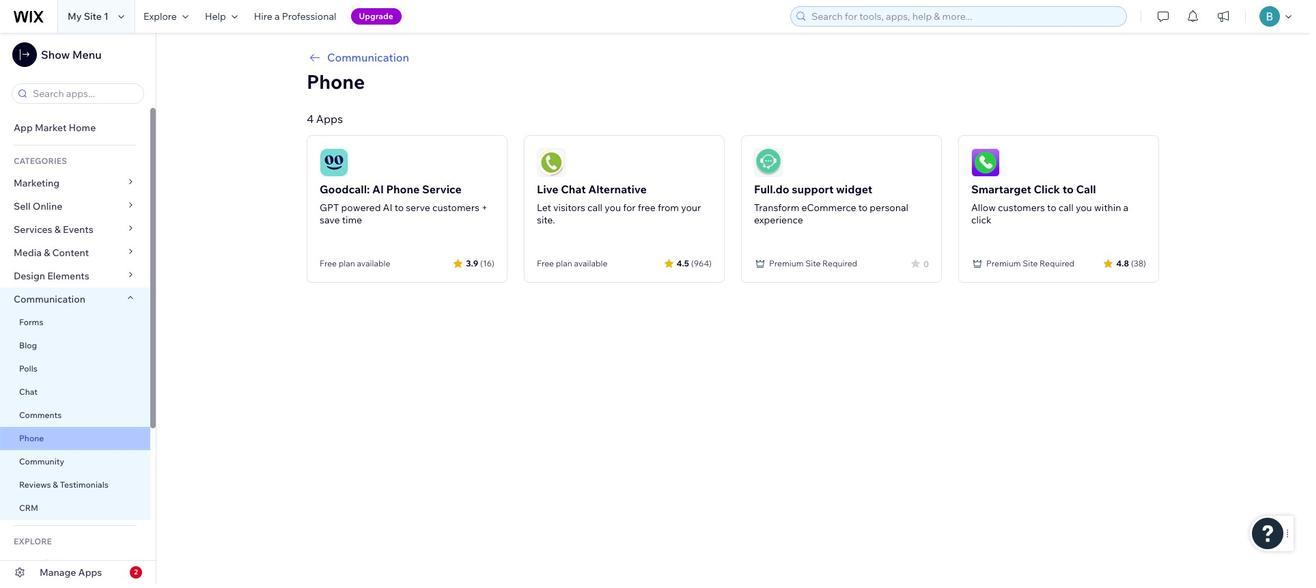 Task type: locate. For each thing, give the bounding box(es) containing it.
1 vertical spatial &
[[44, 247, 50, 259]]

site down "smartarget click to call allow customers to call you within a click"
[[1023, 258, 1038, 268]]

0 horizontal spatial communication link
[[0, 288, 150, 311]]

help
[[205, 10, 226, 23]]

1 horizontal spatial customers
[[998, 202, 1045, 214]]

live chat alternative let visitors call you for free from your site.
[[537, 182, 701, 226]]

0 horizontal spatial apps
[[78, 566, 102, 579]]

1 horizontal spatial a
[[1123, 202, 1129, 214]]

menu
[[72, 48, 102, 61]]

Search for tools, apps, help & more... field
[[807, 7, 1122, 26]]

free
[[320, 258, 337, 268], [537, 258, 554, 268]]

design elements link
[[0, 264, 150, 288]]

free down site.
[[537, 258, 554, 268]]

2 you from the left
[[1076, 202, 1092, 214]]

media & content
[[14, 247, 89, 259]]

services & events link
[[0, 218, 150, 241]]

1 available from the left
[[357, 258, 390, 268]]

your
[[681, 202, 701, 214]]

1 horizontal spatial site
[[806, 258, 821, 268]]

2 horizontal spatial phone
[[386, 182, 420, 196]]

a
[[275, 10, 280, 23], [1123, 202, 1129, 214]]

phone
[[307, 70, 365, 94], [386, 182, 420, 196], [19, 433, 44, 443]]

1 customers from the left
[[432, 202, 479, 214]]

1 vertical spatial ai
[[383, 202, 392, 214]]

1 horizontal spatial phone
[[307, 70, 365, 94]]

within
[[1094, 202, 1121, 214]]

media
[[14, 247, 42, 259]]

polls link
[[0, 357, 150, 381]]

2 vertical spatial phone
[[19, 433, 44, 443]]

1 horizontal spatial communication link
[[307, 49, 1159, 66]]

premium site required down the experience
[[769, 258, 857, 268]]

1 horizontal spatial free
[[537, 258, 554, 268]]

testimonials
[[60, 480, 108, 490]]

0 vertical spatial apps
[[316, 112, 343, 126]]

free plan available
[[320, 258, 390, 268], [537, 258, 608, 268]]

site
[[84, 10, 102, 23], [806, 258, 821, 268], [1023, 258, 1038, 268]]

1 required from the left
[[823, 258, 857, 268]]

to inside goodcall: ai phone service gpt powered ai to serve customers + save time
[[395, 202, 404, 214]]

plan down time
[[339, 258, 355, 268]]

free down save
[[320, 258, 337, 268]]

1 horizontal spatial you
[[1076, 202, 1092, 214]]

ai up powered
[[372, 182, 384, 196]]

premium down the experience
[[769, 258, 804, 268]]

to inside full.do support widget transform ecommerce to personal experience
[[859, 202, 868, 214]]

1 vertical spatial communication
[[14, 293, 88, 305]]

you inside live chat alternative let visitors call you for free from your site.
[[605, 202, 621, 214]]

1 horizontal spatial apps
[[316, 112, 343, 126]]

apps right manage
[[78, 566, 102, 579]]

team
[[14, 557, 38, 570]]

to left call
[[1063, 182, 1074, 196]]

1 horizontal spatial premium site required
[[986, 258, 1075, 268]]

1 horizontal spatial available
[[574, 258, 608, 268]]

plan for goodcall:
[[339, 258, 355, 268]]

team picks
[[14, 557, 64, 570]]

ai right powered
[[383, 202, 392, 214]]

blog
[[19, 340, 37, 350]]

2 premium from the left
[[986, 258, 1021, 268]]

time
[[342, 214, 362, 226]]

2 customers from the left
[[998, 202, 1045, 214]]

you down call
[[1076, 202, 1092, 214]]

premium site required for transform
[[769, 258, 857, 268]]

customers
[[432, 202, 479, 214], [998, 202, 1045, 214]]

0 horizontal spatial free plan available
[[320, 258, 390, 268]]

apps
[[316, 112, 343, 126], [78, 566, 102, 579]]

2 available from the left
[[574, 258, 608, 268]]

1 plan from the left
[[339, 258, 355, 268]]

(964)
[[691, 258, 712, 268]]

1 vertical spatial a
[[1123, 202, 1129, 214]]

1 free from the left
[[320, 258, 337, 268]]

1 horizontal spatial premium
[[986, 258, 1021, 268]]

2 horizontal spatial site
[[1023, 258, 1038, 268]]

allow
[[971, 202, 996, 214]]

3.9 (16)
[[466, 258, 495, 268]]

live chat alternative logo image
[[537, 148, 566, 177]]

you
[[605, 202, 621, 214], [1076, 202, 1092, 214]]

apps inside sidebar element
[[78, 566, 102, 579]]

1 horizontal spatial call
[[1059, 202, 1074, 214]]

free plan available for live
[[537, 258, 608, 268]]

1 free plan available from the left
[[320, 258, 390, 268]]

1 horizontal spatial communication
[[327, 51, 409, 64]]

phone link
[[0, 427, 150, 450]]

for
[[623, 202, 636, 214]]

site for full.do support widget
[[806, 258, 821, 268]]

0 horizontal spatial you
[[605, 202, 621, 214]]

chat up visitors
[[561, 182, 586, 196]]

customers down smartarget
[[998, 202, 1045, 214]]

0 vertical spatial &
[[54, 223, 61, 236]]

call right visitors
[[588, 202, 603, 214]]

chat down 'polls'
[[19, 387, 38, 397]]

phone up 4 apps at the top
[[307, 70, 365, 94]]

required down "smartarget click to call allow customers to call you within a click"
[[1040, 258, 1075, 268]]

free plan available down site.
[[537, 258, 608, 268]]

2 premium site required from the left
[[986, 258, 1075, 268]]

sell online
[[14, 200, 62, 212]]

call down click
[[1059, 202, 1074, 214]]

plan down visitors
[[556, 258, 572, 268]]

communication link
[[307, 49, 1159, 66], [0, 288, 150, 311]]

experience
[[754, 214, 803, 226]]

0 horizontal spatial phone
[[19, 433, 44, 443]]

4
[[307, 112, 314, 126]]

transform
[[754, 202, 799, 214]]

0 vertical spatial communication link
[[307, 49, 1159, 66]]

& left events
[[54, 223, 61, 236]]

goodcall:
[[320, 182, 370, 196]]

blog link
[[0, 334, 150, 357]]

premium down click
[[986, 258, 1021, 268]]

1 vertical spatial phone
[[386, 182, 420, 196]]

show
[[41, 48, 70, 61]]

site down ecommerce
[[806, 258, 821, 268]]

you left "for"
[[605, 202, 621, 214]]

free plan available down time
[[320, 258, 390, 268]]

0 horizontal spatial call
[[588, 202, 603, 214]]

premium site required
[[769, 258, 857, 268], [986, 258, 1075, 268]]

plan
[[339, 258, 355, 268], [556, 258, 572, 268]]

1 call from the left
[[588, 202, 603, 214]]

1 horizontal spatial chat
[[561, 182, 586, 196]]

available
[[357, 258, 390, 268], [574, 258, 608, 268]]

& for events
[[54, 223, 61, 236]]

events
[[63, 223, 93, 236]]

0 horizontal spatial communication
[[14, 293, 88, 305]]

0 vertical spatial communication
[[327, 51, 409, 64]]

phone up serve
[[386, 182, 420, 196]]

4.5
[[677, 258, 689, 268]]

available down visitors
[[574, 258, 608, 268]]

& right media
[[44, 247, 50, 259]]

team picks link
[[0, 552, 150, 575]]

reviews
[[19, 480, 51, 490]]

goodcall: ai phone service  logo image
[[320, 148, 348, 177]]

2 free from the left
[[537, 258, 554, 268]]

1 vertical spatial chat
[[19, 387, 38, 397]]

apps for manage apps
[[78, 566, 102, 579]]

0 horizontal spatial premium site required
[[769, 258, 857, 268]]

1 you from the left
[[605, 202, 621, 214]]

premium
[[769, 258, 804, 268], [986, 258, 1021, 268]]

0 vertical spatial chat
[[561, 182, 586, 196]]

show menu
[[41, 48, 102, 61]]

forms link
[[0, 311, 150, 334]]

apps right 4
[[316, 112, 343, 126]]

0 horizontal spatial available
[[357, 258, 390, 268]]

communication
[[327, 51, 409, 64], [14, 293, 88, 305]]

to left serve
[[395, 202, 404, 214]]

site left 1
[[84, 10, 102, 23]]

crm
[[19, 503, 38, 513]]

comments
[[19, 410, 62, 420]]

customers down service
[[432, 202, 479, 214]]

manage
[[40, 566, 76, 579]]

0 horizontal spatial premium
[[769, 258, 804, 268]]

available for chat
[[574, 258, 608, 268]]

phone down comments
[[19, 433, 44, 443]]

plan for live
[[556, 258, 572, 268]]

1 horizontal spatial plan
[[556, 258, 572, 268]]

communication down 'upgrade' button
[[327, 51, 409, 64]]

2 call from the left
[[1059, 202, 1074, 214]]

1 premium site required from the left
[[769, 258, 857, 268]]

Search apps... field
[[29, 84, 139, 103]]

2 free plan available from the left
[[537, 258, 608, 268]]

&
[[54, 223, 61, 236], [44, 247, 50, 259], [53, 480, 58, 490]]

0 horizontal spatial customers
[[432, 202, 479, 214]]

to
[[1063, 182, 1074, 196], [395, 202, 404, 214], [859, 202, 868, 214], [1047, 202, 1057, 214]]

1 horizontal spatial required
[[1040, 258, 1075, 268]]

to down widget
[[859, 202, 868, 214]]

2 required from the left
[[1040, 258, 1075, 268]]

help button
[[197, 0, 246, 33]]

a inside "smartarget click to call allow customers to call you within a click"
[[1123, 202, 1129, 214]]

available down time
[[357, 258, 390, 268]]

communication down design elements
[[14, 293, 88, 305]]

forms
[[19, 317, 43, 327]]

chat link
[[0, 381, 150, 404]]

required
[[823, 258, 857, 268], [1040, 258, 1075, 268]]

required down ecommerce
[[823, 258, 857, 268]]

you inside "smartarget click to call allow customers to call you within a click"
[[1076, 202, 1092, 214]]

premium site required down "smartarget click to call allow customers to call you within a click"
[[986, 258, 1075, 268]]

communication inside sidebar element
[[14, 293, 88, 305]]

1 horizontal spatial free plan available
[[537, 258, 608, 268]]

& right reviews
[[53, 480, 58, 490]]

2 vertical spatial &
[[53, 480, 58, 490]]

0 vertical spatial a
[[275, 10, 280, 23]]

home
[[69, 122, 96, 134]]

1 premium from the left
[[769, 258, 804, 268]]

& inside "link"
[[54, 223, 61, 236]]

0 horizontal spatial plan
[[339, 258, 355, 268]]

(16)
[[480, 258, 495, 268]]

a right within
[[1123, 202, 1129, 214]]

smartarget
[[971, 182, 1032, 196]]

phone inside goodcall: ai phone service gpt powered ai to serve customers + save time
[[386, 182, 420, 196]]

1 vertical spatial apps
[[78, 566, 102, 579]]

comments link
[[0, 404, 150, 427]]

2 plan from the left
[[556, 258, 572, 268]]

0 horizontal spatial chat
[[19, 387, 38, 397]]

upgrade
[[359, 11, 393, 21]]

explore
[[14, 536, 52, 547]]

smartarget click to call logo image
[[971, 148, 1000, 177]]

4.8 (38)
[[1116, 258, 1146, 268]]

0 horizontal spatial required
[[823, 258, 857, 268]]

0 horizontal spatial free
[[320, 258, 337, 268]]

widget
[[836, 182, 872, 196]]

my
[[68, 10, 82, 23]]

a right hire
[[275, 10, 280, 23]]

4 apps
[[307, 112, 343, 126]]

hire a professional
[[254, 10, 336, 23]]



Task type: describe. For each thing, give the bounding box(es) containing it.
phone inside sidebar element
[[19, 433, 44, 443]]

premium site required for call
[[986, 258, 1075, 268]]

call
[[1076, 182, 1096, 196]]

1
[[104, 10, 109, 23]]

site for smartarget click to call
[[1023, 258, 1038, 268]]

0 horizontal spatial a
[[275, 10, 280, 23]]

to down click
[[1047, 202, 1057, 214]]

media & content link
[[0, 241, 150, 264]]

support
[[792, 182, 834, 196]]

(38)
[[1131, 258, 1146, 268]]

chat inside chat link
[[19, 387, 38, 397]]

show menu button
[[12, 42, 102, 67]]

my site 1
[[68, 10, 109, 23]]

app market home link
[[0, 116, 150, 139]]

picks
[[40, 557, 64, 570]]

manage apps
[[40, 566, 102, 579]]

online
[[33, 200, 62, 212]]

reviews & testimonials
[[19, 480, 108, 490]]

free for live chat alternative
[[537, 258, 554, 268]]

from
[[658, 202, 679, 214]]

smartarget click to call allow customers to call you within a click
[[971, 182, 1129, 226]]

ecommerce
[[802, 202, 856, 214]]

community
[[19, 456, 64, 467]]

categories
[[14, 156, 67, 166]]

gpt
[[320, 202, 339, 214]]

design elements
[[14, 270, 89, 282]]

click
[[971, 214, 992, 226]]

goodcall: ai phone service gpt powered ai to serve customers + save time
[[320, 182, 488, 226]]

hire a professional link
[[246, 0, 345, 33]]

serve
[[406, 202, 430, 214]]

app market home
[[14, 122, 96, 134]]

full.do support widget logo image
[[754, 148, 783, 177]]

hire
[[254, 10, 272, 23]]

call inside "smartarget click to call allow customers to call you within a click"
[[1059, 202, 1074, 214]]

& for content
[[44, 247, 50, 259]]

free for goodcall: ai phone service
[[320, 258, 337, 268]]

chat inside live chat alternative let visitors call you for free from your site.
[[561, 182, 586, 196]]

design
[[14, 270, 45, 282]]

sell
[[14, 200, 31, 212]]

save
[[320, 214, 340, 226]]

professional
[[282, 10, 336, 23]]

click
[[1034, 182, 1060, 196]]

free
[[638, 202, 656, 214]]

site.
[[537, 214, 555, 226]]

sell online link
[[0, 195, 150, 218]]

alternative
[[588, 182, 647, 196]]

0 horizontal spatial site
[[84, 10, 102, 23]]

1 vertical spatial communication link
[[0, 288, 150, 311]]

3.9
[[466, 258, 478, 268]]

apps for 4 apps
[[316, 112, 343, 126]]

explore
[[143, 10, 177, 23]]

community link
[[0, 450, 150, 473]]

0 vertical spatial ai
[[372, 182, 384, 196]]

& for testimonials
[[53, 480, 58, 490]]

powered
[[341, 202, 381, 214]]

visitors
[[553, 202, 585, 214]]

2
[[134, 568, 138, 577]]

let
[[537, 202, 551, 214]]

customers inside goodcall: ai phone service gpt powered ai to serve customers + save time
[[432, 202, 479, 214]]

services
[[14, 223, 52, 236]]

crm link
[[0, 497, 150, 520]]

content
[[52, 247, 89, 259]]

sidebar element
[[0, 33, 156, 584]]

required for transform
[[823, 258, 857, 268]]

full.do
[[754, 182, 790, 196]]

available for ai
[[357, 258, 390, 268]]

premium for full.do
[[769, 258, 804, 268]]

full.do support widget transform ecommerce to personal experience
[[754, 182, 909, 226]]

reviews & testimonials link
[[0, 473, 150, 497]]

0 vertical spatial phone
[[307, 70, 365, 94]]

marketing
[[14, 177, 60, 189]]

premium for smartarget
[[986, 258, 1021, 268]]

services & events
[[14, 223, 93, 236]]

4.8
[[1116, 258, 1129, 268]]

upgrade button
[[351, 8, 402, 25]]

market
[[35, 122, 67, 134]]

call inside live chat alternative let visitors call you for free from your site.
[[588, 202, 603, 214]]

+
[[482, 202, 488, 214]]

service
[[422, 182, 462, 196]]

elements
[[47, 270, 89, 282]]

free plan available for goodcall:
[[320, 258, 390, 268]]

4.5 (964)
[[677, 258, 712, 268]]

polls
[[19, 363, 37, 374]]

app
[[14, 122, 33, 134]]

live
[[537, 182, 559, 196]]

0
[[924, 259, 929, 269]]

customers inside "smartarget click to call allow customers to call you within a click"
[[998, 202, 1045, 214]]

required for call
[[1040, 258, 1075, 268]]



